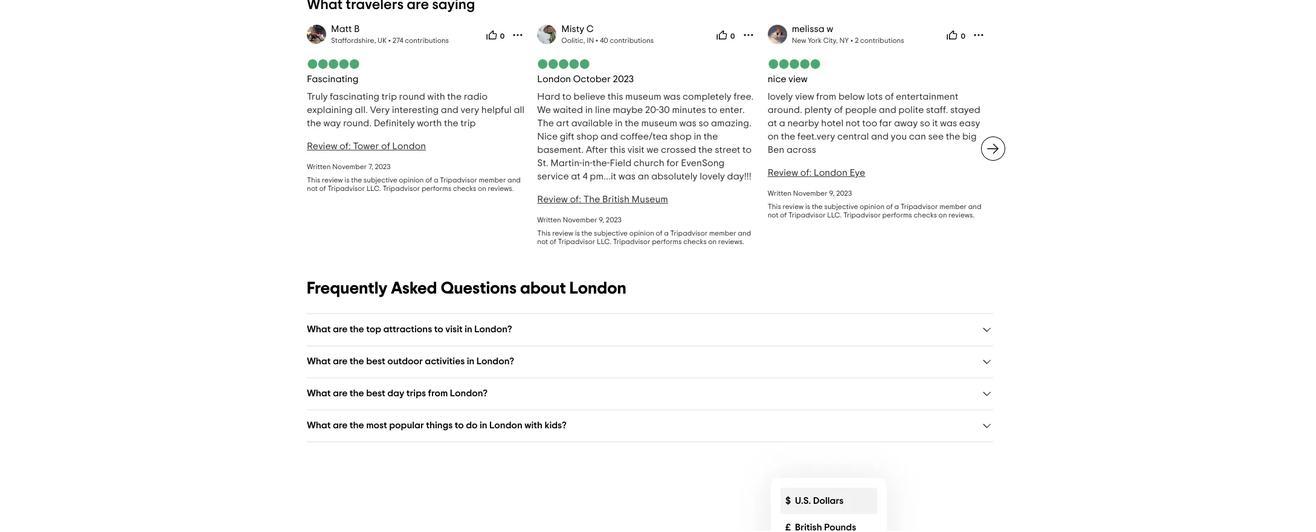 Task type: vqa. For each thing, say whether or not it's contained in the screenshot.
Hard to believe this museum was completely free. We waited in line maybe 20-30 minutes to enter. The art available in the museum was so amazing. Nice gift shop and coffee/tea shop in the basement.  After this visit we crossed the street to St. Martin-in-the-Field church for EvenSong service at 4 pm...it was an absolutely lovely day!!!'s 2023
yes



Task type: locate. For each thing, give the bounding box(es) containing it.
contributions inside melissa w new york city, ny 2 contributions
[[861, 37, 905, 44]]

llc. down 7,
[[367, 185, 381, 192]]

amazing.
[[711, 118, 752, 128]]

member for truly fascinating trip round with the radio explaining all. very interesting and very helpful all the way round. definitely worth the trip
[[479, 177, 506, 184]]

review down 'review of: tower of london'
[[322, 177, 343, 184]]

london right do
[[490, 421, 523, 430]]

to right street
[[743, 145, 752, 155]]

a inside lovely view from below lots of entertainment around. plenty of people and polite staff. stayed at a nearby hotel not too far away so it was easy on the feet.very central and you can see the big ben across
[[780, 118, 786, 128]]

subjective down eye
[[825, 203, 859, 210]]

trip down 'very'
[[461, 118, 476, 128]]

3 5.0 of 5 bubbles image from the left
[[768, 59, 821, 69]]

llc. for tower
[[367, 185, 381, 192]]

2 horizontal spatial is
[[806, 203, 811, 210]]

subjective inside the written november 7, 2023 this review is the subjective opinion of a tripadvisor member and not of tripadvisor llc. tripadvisor performs checks on reviews.
[[364, 177, 398, 184]]

not for truly fascinating trip round with the radio explaining all. very interesting and very helpful all the way round. definitely worth the trip
[[307, 185, 318, 192]]

reviews. inside the written november 7, 2023 this review is the subjective opinion of a tripadvisor member and not of tripadvisor llc. tripadvisor performs checks on reviews.
[[488, 185, 514, 192]]

visit inside 'hard to believe this museum was completely free. we waited in line maybe 20-30 minutes to enter. the art available in the museum was so amazing. nice gift shop and coffee/tea shop in the basement.  after this visit we crossed the street to st. martin-in-the-field church for evensong service at 4 pm...it was an absolutely lovely day!!!'
[[628, 145, 645, 155]]

written november 9, 2023 this review is the subjective opinion of a tripadvisor member and not of tripadvisor llc. tripadvisor performs checks on reviews. down museum
[[538, 216, 752, 245]]

9, down review of: the british museum
[[599, 216, 605, 224]]

2 what from the top
[[307, 357, 331, 366]]

london? right activities
[[477, 357, 515, 366]]

5.0 of 5 bubbles image up fascinating
[[307, 59, 360, 69]]

november down review of: london eye
[[794, 190, 828, 197]]

1 vertical spatial best
[[366, 389, 386, 398]]

all
[[514, 105, 525, 115]]

0 vertical spatial review
[[307, 141, 338, 151]]

1 horizontal spatial this
[[538, 230, 551, 237]]

what are the most popular things to do in london with kids? button
[[307, 420, 994, 432]]

2 horizontal spatial review
[[783, 203, 804, 210]]

so down minutes
[[699, 118, 709, 128]]

free.
[[734, 92, 754, 102]]

0 vertical spatial view
[[789, 74, 808, 84]]

melissa w new york city, ny 2 contributions
[[792, 24, 905, 44]]

written november 9, 2023 this review is the subjective opinion of a tripadvisor member and not of tripadvisor llc. tripadvisor performs checks on reviews. for eye
[[768, 190, 982, 219]]

2 are from the top
[[333, 357, 348, 366]]

review down review of: the british museum link
[[553, 230, 574, 237]]

0 horizontal spatial so
[[699, 118, 709, 128]]

not for lovely view from below lots of entertainment around. plenty of people and polite staff. stayed at a nearby hotel not too far away so it was easy on the feet.very central and you can see the big ben across
[[768, 212, 779, 219]]

performs for review of: london eye
[[883, 212, 913, 219]]

is down review of: tower of london link
[[345, 177, 350, 184]]

at down around.
[[768, 118, 778, 128]]

1 horizontal spatial performs
[[652, 238, 682, 245]]

was right it
[[941, 118, 958, 128]]

0 horizontal spatial llc.
[[367, 185, 381, 192]]

the left outdoor in the bottom left of the page
[[350, 357, 364, 366]]

the down review of: the british museum
[[582, 230, 593, 237]]

best left outdoor in the bottom left of the page
[[366, 357, 386, 366]]

away
[[895, 118, 918, 128]]

subjective
[[364, 177, 398, 184], [825, 203, 859, 210], [594, 230, 628, 237]]

1 horizontal spatial trip
[[461, 118, 476, 128]]

2 vertical spatial subjective
[[594, 230, 628, 237]]

contributions for with
[[405, 37, 449, 44]]

contributions right 274 at the top of the page
[[405, 37, 449, 44]]

on for lovely view from below lots of entertainment around. plenty of people and polite staff. stayed at a nearby hotel not too far away so it was easy on the feet.very central and you can see the big ben across
[[939, 212, 948, 219]]

1 vertical spatial with
[[525, 421, 543, 430]]

lovely inside lovely view from below lots of entertainment around. plenty of people and polite staff. stayed at a nearby hotel not too far away so it was easy on the feet.very central and you can see the big ben across
[[768, 92, 794, 102]]

frequently asked questions about london
[[307, 281, 627, 297]]

0 vertical spatial this
[[608, 92, 624, 102]]

opinion inside the written november 7, 2023 this review is the subjective opinion of a tripadvisor member and not of tripadvisor llc. tripadvisor performs checks on reviews.
[[399, 177, 424, 184]]

was inside lovely view from below lots of entertainment around. plenty of people and polite staff. stayed at a nearby hotel not too far away so it was easy on the feet.very central and you can see the big ben across
[[941, 118, 958, 128]]

visit up activities
[[446, 325, 463, 334]]

from right "trips"
[[428, 389, 448, 398]]

worth
[[417, 118, 442, 128]]

most
[[366, 421, 387, 430]]

1 vertical spatial checks
[[914, 212, 938, 219]]

0 vertical spatial written
[[307, 163, 331, 170]]

november for tower
[[333, 163, 367, 170]]

london? up do
[[450, 389, 488, 398]]

trip up very
[[382, 92, 397, 102]]

what are the top attractions to visit in london? button
[[307, 324, 994, 336]]

previous image
[[300, 141, 314, 156]]

2023 down eye
[[837, 190, 853, 197]]

written down previous image
[[307, 163, 331, 170]]

0 horizontal spatial shop
[[577, 132, 599, 141]]

view right "nice"
[[789, 74, 808, 84]]

0 vertical spatial visit
[[628, 145, 645, 155]]

matt b image
[[307, 24, 326, 44]]

opinion down museum
[[630, 230, 655, 237]]

and inside 'hard to believe this museum was completely free. we waited in line maybe 20-30 minutes to enter. the art available in the museum was so amazing. nice gift shop and coffee/tea shop in the basement.  after this visit we crossed the street to st. martin-in-the-field church for evensong service at 4 pm...it was an absolutely lovely day!!!'
[[601, 132, 619, 141]]

0 horizontal spatial november
[[333, 163, 367, 170]]

1 horizontal spatial 0 button
[[713, 25, 739, 45]]

3 0 from the left
[[961, 32, 966, 40]]

to inside what are the most popular things to do in london with kids? dropdown button
[[455, 421, 464, 430]]

tripadvisor
[[440, 177, 478, 184], [328, 185, 365, 192], [383, 185, 420, 192], [901, 203, 939, 210], [789, 212, 826, 219], [844, 212, 881, 219], [671, 230, 708, 237], [558, 238, 596, 245], [613, 238, 651, 245]]

checks inside the written november 7, 2023 this review is the subjective opinion of a tripadvisor member and not of tripadvisor llc. tripadvisor performs checks on reviews.
[[453, 185, 477, 192]]

2 vertical spatial is
[[575, 230, 580, 237]]

of:
[[340, 141, 351, 151], [801, 168, 812, 178], [570, 195, 582, 204]]

2 horizontal spatial review
[[768, 168, 799, 178]]

1 vertical spatial subjective
[[825, 203, 859, 210]]

london?
[[475, 325, 512, 334], [477, 357, 515, 366], [450, 389, 488, 398]]

274
[[393, 37, 404, 44]]

opinion down review of: tower of london link
[[399, 177, 424, 184]]

1 horizontal spatial reviews.
[[719, 238, 745, 245]]

subjective for of
[[364, 177, 398, 184]]

contributions inside the matt b staffordshire, uk 274 contributions
[[405, 37, 449, 44]]

museum up 20-
[[626, 92, 662, 102]]

1 what from the top
[[307, 325, 331, 334]]

0 horizontal spatial of:
[[340, 141, 351, 151]]

of: for london
[[801, 168, 812, 178]]

1 vertical spatial november
[[794, 190, 828, 197]]

view up plenty
[[796, 92, 815, 102]]

2 vertical spatial london?
[[450, 389, 488, 398]]

in up activities
[[465, 325, 473, 334]]

llc.
[[367, 185, 381, 192], [828, 212, 842, 219], [597, 238, 612, 245]]

1 open options menu image from the left
[[512, 29, 524, 41]]

matt
[[331, 24, 352, 34]]

1 horizontal spatial 5.0 of 5 bubbles image
[[538, 59, 591, 69]]

1 horizontal spatial review
[[553, 230, 574, 237]]

this
[[307, 177, 321, 184], [768, 203, 782, 210], [538, 230, 551, 237]]

0 vertical spatial trip
[[382, 92, 397, 102]]

to right attractions
[[434, 325, 444, 334]]

review for review of: london eye
[[768, 168, 799, 178]]

dollars
[[814, 496, 844, 506]]

in
[[587, 37, 594, 44]]

2 vertical spatial checks
[[684, 238, 707, 245]]

in down maybe
[[615, 118, 623, 128]]

1 5.0 of 5 bubbles image from the left
[[307, 59, 360, 69]]

in-
[[583, 158, 593, 168]]

the down we
[[538, 118, 554, 128]]

waited
[[553, 105, 583, 115]]

this for review of: the british museum
[[538, 230, 551, 237]]

2 vertical spatial written
[[538, 216, 561, 224]]

5.0 of 5 bubbles image
[[307, 59, 360, 69], [538, 59, 591, 69], [768, 59, 821, 69]]

open options menu image
[[512, 29, 524, 41], [973, 29, 985, 41]]

1 horizontal spatial from
[[817, 92, 837, 102]]

was down field
[[619, 172, 636, 181]]

checks for review of: the british museum
[[684, 238, 707, 245]]

the left big on the top of the page
[[946, 132, 961, 141]]

2 best from the top
[[366, 389, 386, 398]]

review down service
[[538, 195, 568, 204]]

0 vertical spatial checks
[[453, 185, 477, 192]]

1 vertical spatial review
[[768, 168, 799, 178]]

checks for review of: tower of london
[[453, 185, 477, 192]]

0 horizontal spatial 5.0 of 5 bubbles image
[[307, 59, 360, 69]]

1 horizontal spatial 0
[[731, 32, 736, 40]]

2 vertical spatial this
[[538, 230, 551, 237]]

minutes
[[672, 105, 707, 115]]

this up maybe
[[608, 92, 624, 102]]

0 for london
[[731, 32, 736, 40]]

museum down 30
[[642, 118, 678, 128]]

questions
[[441, 281, 517, 297]]

reviews. for hard to believe this museum was completely free. we waited in line maybe 20-30 minutes to enter. the art available in the museum was so amazing. nice gift shop and coffee/tea shop in the basement.  after this visit we crossed the street to st. martin-in-the-field church for evensong service at 4 pm...it was an absolutely lovely day!!!
[[719, 238, 745, 245]]

tower
[[353, 141, 379, 151]]

1 horizontal spatial checks
[[684, 238, 707, 245]]

3 0 button from the left
[[944, 25, 970, 45]]

2 0 button from the left
[[713, 25, 739, 45]]

not
[[846, 118, 861, 128], [307, 185, 318, 192], [768, 212, 779, 219], [538, 238, 548, 245]]

2 horizontal spatial performs
[[883, 212, 913, 219]]

the inside 'hard to believe this museum was completely free. we waited in line maybe 20-30 minutes to enter. the art available in the museum was so amazing. nice gift shop and coffee/tea shop in the basement.  after this visit we crossed the street to st. martin-in-the-field church for evensong service at 4 pm...it was an absolutely lovely day!!!'
[[538, 118, 554, 128]]

2 vertical spatial review
[[553, 230, 574, 237]]

9, for london
[[830, 190, 835, 197]]

1 vertical spatial llc.
[[828, 212, 842, 219]]

very
[[370, 105, 390, 115]]

october
[[574, 74, 611, 84]]

2 shop from the left
[[670, 132, 692, 141]]

written down service
[[538, 216, 561, 224]]

in
[[586, 105, 593, 115], [615, 118, 623, 128], [694, 132, 702, 141], [465, 325, 473, 334], [467, 357, 475, 366], [480, 421, 488, 430]]

1 horizontal spatial the
[[584, 195, 601, 204]]

written inside the written november 7, 2023 this review is the subjective opinion of a tripadvisor member and not of tripadvisor llc. tripadvisor performs checks on reviews.
[[307, 163, 331, 170]]

this down previous image
[[307, 177, 321, 184]]

1 vertical spatial the
[[584, 195, 601, 204]]

round.
[[343, 118, 372, 128]]

1 horizontal spatial is
[[575, 230, 580, 237]]

london october 2023
[[538, 74, 634, 84]]

what for what are the top attractions to visit in london?
[[307, 325, 331, 334]]

view inside lovely view from below lots of entertainment around. plenty of people and polite staff. stayed at a nearby hotel not too far away so it was easy on the feet.very central and you can see the big ben across
[[796, 92, 815, 102]]

0 button
[[483, 25, 509, 45], [713, 25, 739, 45], [944, 25, 970, 45]]

the down tower
[[351, 177, 362, 184]]

fascinating
[[330, 92, 380, 102]]

1 vertical spatial this
[[610, 145, 626, 155]]

on inside the written november 7, 2023 this review is the subjective opinion of a tripadvisor member and not of tripadvisor llc. tripadvisor performs checks on reviews.
[[478, 185, 487, 192]]

member inside the written november 7, 2023 this review is the subjective opinion of a tripadvisor member and not of tripadvisor llc. tripadvisor performs checks on reviews.
[[479, 177, 506, 184]]

0 vertical spatial performs
[[422, 185, 452, 192]]

review for tower
[[322, 177, 343, 184]]

at inside 'hard to believe this museum was completely free. we waited in line maybe 20-30 minutes to enter. the art available in the museum was so amazing. nice gift shop and coffee/tea shop in the basement.  after this visit we crossed the street to st. martin-in-the-field church for evensong service at 4 pm...it was an absolutely lovely day!!!'
[[571, 172, 581, 181]]

2023 down "british"
[[606, 216, 622, 224]]

1 vertical spatial reviews.
[[949, 212, 975, 219]]

opinion for british
[[630, 230, 655, 237]]

misty c image
[[538, 24, 557, 44]]

a for truly fascinating trip round with the radio explaining all. very interesting and very helpful all the way round. definitely worth the trip
[[434, 177, 439, 184]]

on for hard to believe this museum was completely free. we waited in line maybe 20-30 minutes to enter. the art available in the museum was so amazing. nice gift shop and coffee/tea shop in the basement.  after this visit we crossed the street to st. martin-in-the-field church for evensong service at 4 pm...it was an absolutely lovely day!!!
[[709, 238, 717, 245]]

1 horizontal spatial lovely
[[768, 92, 794, 102]]

so left it
[[921, 118, 931, 128]]

0 horizontal spatial written
[[307, 163, 331, 170]]

written november 9, 2023 this review is the subjective opinion of a tripadvisor member and not of tripadvisor llc. tripadvisor performs checks on reviews.
[[768, 190, 982, 219], [538, 216, 752, 245]]

explaining
[[307, 105, 353, 115]]

checks
[[453, 185, 477, 192], [914, 212, 938, 219], [684, 238, 707, 245]]

1 horizontal spatial november
[[563, 216, 598, 224]]

on for truly fascinating trip round with the radio explaining all. very interesting and very helpful all the way round. definitely worth the trip
[[478, 185, 487, 192]]

2023
[[613, 74, 634, 84], [375, 163, 391, 170], [837, 190, 853, 197], [606, 216, 622, 224]]

2 horizontal spatial llc.
[[828, 212, 842, 219]]

1 so from the left
[[699, 118, 709, 128]]

contributions inside misty c oolitic, in 40 contributions
[[610, 37, 654, 44]]

4 what from the top
[[307, 421, 331, 430]]

contributions right 40
[[610, 37, 654, 44]]

written november 9, 2023 this review is the subjective opinion of a tripadvisor member and not of tripadvisor llc. tripadvisor performs checks on reviews. down eye
[[768, 190, 982, 219]]

best for outdoor
[[366, 357, 386, 366]]

best
[[366, 357, 386, 366], [366, 389, 386, 398]]

lovely up around.
[[768, 92, 794, 102]]

0 vertical spatial llc.
[[367, 185, 381, 192]]

this down 'review of: london eye' "link"
[[768, 203, 782, 210]]

next image
[[987, 141, 1001, 156]]

2 horizontal spatial opinion
[[860, 203, 885, 210]]

to inside what are the top attractions to visit in london? dropdown button
[[434, 325, 444, 334]]

llc. for london
[[828, 212, 842, 219]]

is down 'review of: london eye' "link"
[[806, 203, 811, 210]]

1 contributions from the left
[[405, 37, 449, 44]]

b
[[354, 24, 360, 34]]

review of: tower of london link
[[307, 141, 426, 151]]

0 horizontal spatial is
[[345, 177, 350, 184]]

member
[[479, 177, 506, 184], [940, 203, 967, 210], [710, 230, 737, 237]]

lovely down evensong
[[700, 172, 726, 181]]

fascinating link
[[307, 74, 359, 84]]

1 0 button from the left
[[483, 25, 509, 45]]

can
[[910, 132, 927, 141]]

british
[[603, 195, 630, 204]]

1 vertical spatial from
[[428, 389, 448, 398]]

from up plenty
[[817, 92, 837, 102]]

review
[[307, 141, 338, 151], [768, 168, 799, 178], [538, 195, 568, 204]]

best left day
[[366, 389, 386, 398]]

street
[[715, 145, 741, 155]]

not for hard to believe this museum was completely free. we waited in line maybe 20-30 minutes to enter. the art available in the museum was so amazing. nice gift shop and coffee/tea shop in the basement.  after this visit we crossed the street to st. martin-in-the-field church for evensong service at 4 pm...it was an absolutely lovely day!!!
[[538, 238, 548, 245]]

subjective down 7,
[[364, 177, 398, 184]]

2 so from the left
[[921, 118, 931, 128]]

2 vertical spatial of:
[[570, 195, 582, 204]]

2
[[855, 37, 859, 44]]

to
[[563, 92, 572, 102], [709, 105, 718, 115], [743, 145, 752, 155], [434, 325, 444, 334], [455, 421, 464, 430]]

this inside the written november 7, 2023 this review is the subjective opinion of a tripadvisor member and not of tripadvisor llc. tripadvisor performs checks on reviews.
[[307, 177, 321, 184]]

visit down coffee/tea
[[628, 145, 645, 155]]

5.0 of 5 bubbles image for nice view
[[768, 59, 821, 69]]

2023 right 7,
[[375, 163, 391, 170]]

0 vertical spatial of:
[[340, 141, 351, 151]]

1 vertical spatial member
[[940, 203, 967, 210]]

0 button for nice
[[944, 25, 970, 45]]

1 vertical spatial opinion
[[860, 203, 885, 210]]

2023 inside the written november 7, 2023 this review is the subjective opinion of a tripadvisor member and not of tripadvisor llc. tripadvisor performs checks on reviews.
[[375, 163, 391, 170]]

review down way
[[307, 141, 338, 151]]

1 vertical spatial 9,
[[599, 216, 605, 224]]

round
[[399, 92, 425, 102]]

0 horizontal spatial performs
[[422, 185, 452, 192]]

1 horizontal spatial subjective
[[594, 230, 628, 237]]

november left 7,
[[333, 163, 367, 170]]

at left "4"
[[571, 172, 581, 181]]

2 horizontal spatial member
[[940, 203, 967, 210]]

people
[[846, 105, 877, 115]]

the down maybe
[[625, 118, 640, 128]]

2 vertical spatial opinion
[[630, 230, 655, 237]]

what for what are the best outdoor activities in london?
[[307, 357, 331, 366]]

review for the
[[553, 230, 574, 237]]

london? for what are the best day trips from london?
[[450, 389, 488, 398]]

1 vertical spatial of:
[[801, 168, 812, 178]]

review inside the written november 7, 2023 this review is the subjective opinion of a tripadvisor member and not of tripadvisor llc. tripadvisor performs checks on reviews.
[[322, 177, 343, 184]]

0 vertical spatial november
[[333, 163, 367, 170]]

are for what are the best day trips from london?
[[333, 389, 348, 398]]

november for the
[[563, 216, 598, 224]]

a inside the written november 7, 2023 this review is the subjective opinion of a tripadvisor member and not of tripadvisor llc. tripadvisor performs checks on reviews.
[[434, 177, 439, 184]]

1 horizontal spatial written
[[538, 216, 561, 224]]

0 vertical spatial london?
[[475, 325, 512, 334]]

after
[[586, 145, 608, 155]]

0 horizontal spatial 9,
[[599, 216, 605, 224]]

0 horizontal spatial with
[[428, 92, 445, 102]]

november down review of: the british museum
[[563, 216, 598, 224]]

subjective for eye
[[825, 203, 859, 210]]

3 what from the top
[[307, 389, 331, 398]]

with left kids?
[[525, 421, 543, 430]]

the up street
[[704, 132, 718, 141]]

0 horizontal spatial 0
[[500, 32, 505, 40]]

london? for what are the best outdoor activities in london?
[[477, 357, 515, 366]]

absolutely
[[652, 172, 698, 181]]

2 5.0 of 5 bubbles image from the left
[[538, 59, 591, 69]]

review of: tower of london
[[307, 141, 426, 151]]

1 best from the top
[[366, 357, 386, 366]]

llc. inside the written november 7, 2023 this review is the subjective opinion of a tripadvisor member and not of tripadvisor llc. tripadvisor performs checks on reviews.
[[367, 185, 381, 192]]

oolitic,
[[562, 37, 586, 44]]

ny
[[840, 37, 849, 44]]

0 horizontal spatial checks
[[453, 185, 477, 192]]

0 horizontal spatial review
[[322, 177, 343, 184]]

0 vertical spatial subjective
[[364, 177, 398, 184]]

not inside the written november 7, 2023 this review is the subjective opinion of a tripadvisor member and not of tripadvisor llc. tripadvisor performs checks on reviews.
[[307, 185, 318, 192]]

performs inside the written november 7, 2023 this review is the subjective opinion of a tripadvisor member and not of tripadvisor llc. tripadvisor performs checks on reviews.
[[422, 185, 452, 192]]

lots
[[868, 92, 883, 102]]

asked
[[391, 281, 437, 297]]

1 horizontal spatial visit
[[628, 145, 645, 155]]

best for day
[[366, 389, 386, 398]]

and
[[441, 105, 459, 115], [879, 105, 897, 115], [601, 132, 619, 141], [872, 132, 889, 141], [508, 177, 521, 184], [969, 203, 982, 210], [738, 230, 752, 237]]

2 vertical spatial llc.
[[597, 238, 612, 245]]

london inside dropdown button
[[490, 421, 523, 430]]

from inside lovely view from below lots of entertainment around. plenty of people and polite staff. stayed at a nearby hotel not too far away so it was easy on the feet.very central and you can see the big ben across
[[817, 92, 837, 102]]

we
[[538, 105, 551, 115]]

a
[[780, 118, 786, 128], [434, 177, 439, 184], [895, 203, 900, 210], [665, 230, 669, 237]]

museum
[[632, 195, 669, 204]]

with right round
[[428, 92, 445, 102]]

in right activities
[[467, 357, 475, 366]]

in up crossed
[[694, 132, 702, 141]]

is inside the written november 7, 2023 this review is the subjective opinion of a tripadvisor member and not of tripadvisor llc. tripadvisor performs checks on reviews.
[[345, 177, 350, 184]]

written for review of: london eye
[[768, 190, 792, 197]]

2 0 from the left
[[731, 32, 736, 40]]

llc. down 'review of: london eye' "link"
[[828, 212, 842, 219]]

0 horizontal spatial subjective
[[364, 177, 398, 184]]

1 horizontal spatial shop
[[670, 132, 692, 141]]

5.0 of 5 bubbles image down oolitic,
[[538, 59, 591, 69]]

this up about at the left of page
[[538, 230, 551, 237]]

1 are from the top
[[333, 325, 348, 334]]

0 vertical spatial 9,
[[830, 190, 835, 197]]

open options menu image
[[743, 29, 755, 41]]

1 vertical spatial trip
[[461, 118, 476, 128]]

view for lovely
[[796, 92, 815, 102]]

1 vertical spatial lovely
[[700, 172, 726, 181]]

0 horizontal spatial trip
[[382, 92, 397, 102]]

review down ben
[[768, 168, 799, 178]]

0 horizontal spatial 0 button
[[483, 25, 509, 45]]

the up ben
[[782, 132, 796, 141]]

1 vertical spatial this
[[768, 203, 782, 210]]

1 vertical spatial london?
[[477, 357, 515, 366]]

lovely
[[768, 92, 794, 102], [700, 172, 726, 181]]

0 button for london
[[713, 25, 739, 45]]

contributions right the '2'
[[861, 37, 905, 44]]

reviews. for truly fascinating trip round with the radio explaining all. very interesting and very helpful all the way round. definitely worth the trip
[[488, 185, 514, 192]]

the-
[[593, 158, 610, 168]]

nice view link
[[768, 74, 808, 84]]

martin-
[[551, 158, 583, 168]]

the
[[448, 92, 462, 102], [307, 118, 321, 128], [444, 118, 459, 128], [625, 118, 640, 128], [704, 132, 718, 141], [782, 132, 796, 141], [946, 132, 961, 141], [699, 145, 713, 155], [351, 177, 362, 184], [812, 203, 823, 210], [582, 230, 593, 237], [350, 325, 364, 334], [350, 357, 364, 366], [350, 389, 364, 398], [350, 421, 364, 430]]

nice view
[[768, 74, 808, 84]]

shop up crossed
[[670, 132, 692, 141]]

melissa w image
[[768, 24, 788, 44]]

3 contributions from the left
[[861, 37, 905, 44]]

1 horizontal spatial llc.
[[597, 238, 612, 245]]

with inside dropdown button
[[525, 421, 543, 430]]

1 vertical spatial written
[[768, 190, 792, 197]]

4 are from the top
[[333, 421, 348, 430]]

is down review of: the british museum
[[575, 230, 580, 237]]

review down review of: london eye
[[783, 203, 804, 210]]

staffordshire,
[[331, 37, 376, 44]]

5.0 of 5 bubbles image up nice view link
[[768, 59, 821, 69]]

9, down review of: london eye
[[830, 190, 835, 197]]

0 vertical spatial best
[[366, 357, 386, 366]]

at
[[768, 118, 778, 128], [571, 172, 581, 181]]

the up 'very'
[[448, 92, 462, 102]]

1 horizontal spatial at
[[768, 118, 778, 128]]

2 open options menu image from the left
[[973, 29, 985, 41]]

0 vertical spatial from
[[817, 92, 837, 102]]

w
[[827, 24, 834, 34]]

what
[[307, 325, 331, 334], [307, 357, 331, 366], [307, 389, 331, 398], [307, 421, 331, 430]]

2 contributions from the left
[[610, 37, 654, 44]]

0 horizontal spatial visit
[[446, 325, 463, 334]]

at inside lovely view from below lots of entertainment around. plenty of people and polite staff. stayed at a nearby hotel not too far away so it was easy on the feet.very central and you can see the big ben across
[[768, 118, 778, 128]]

the inside the written november 7, 2023 this review is the subjective opinion of a tripadvisor member and not of tripadvisor llc. tripadvisor performs checks on reviews.
[[351, 177, 362, 184]]

crossed
[[661, 145, 697, 155]]

the down "4"
[[584, 195, 601, 204]]

written down review of: london eye
[[768, 190, 792, 197]]

1 horizontal spatial of:
[[570, 195, 582, 204]]

this
[[608, 92, 624, 102], [610, 145, 626, 155]]

service
[[538, 172, 569, 181]]

2 horizontal spatial checks
[[914, 212, 938, 219]]

2 horizontal spatial this
[[768, 203, 782, 210]]

so
[[699, 118, 709, 128], [921, 118, 931, 128]]

2 horizontal spatial november
[[794, 190, 828, 197]]

this up field
[[610, 145, 626, 155]]

3 are from the top
[[333, 389, 348, 398]]

0 horizontal spatial written november 9, 2023 this review is the subjective opinion of a tripadvisor member and not of tripadvisor llc. tripadvisor performs checks on reviews.
[[538, 216, 752, 245]]

to left do
[[455, 421, 464, 430]]

of
[[885, 92, 894, 102], [835, 105, 844, 115], [381, 141, 390, 151], [426, 177, 432, 184], [319, 185, 326, 192], [887, 203, 893, 210], [781, 212, 787, 219], [656, 230, 663, 237], [550, 238, 557, 245]]

0 horizontal spatial open options menu image
[[512, 29, 524, 41]]

matt b link
[[331, 24, 360, 34]]

november inside the written november 7, 2023 this review is the subjective opinion of a tripadvisor member and not of tripadvisor llc. tripadvisor performs checks on reviews.
[[333, 163, 367, 170]]

llc. down review of: the british museum
[[597, 238, 612, 245]]

1 vertical spatial performs
[[883, 212, 913, 219]]

from inside dropdown button
[[428, 389, 448, 398]]

2 horizontal spatial reviews.
[[949, 212, 975, 219]]

with
[[428, 92, 445, 102], [525, 421, 543, 430]]

to down completely
[[709, 105, 718, 115]]



Task type: describe. For each thing, give the bounding box(es) containing it.
fascinating
[[307, 74, 359, 84]]

what are the best day trips from london?
[[307, 389, 488, 398]]

what for what are the best day trips from london?
[[307, 389, 331, 398]]

misty c oolitic, in 40 contributions
[[562, 24, 654, 44]]

about
[[520, 281, 566, 297]]

was down minutes
[[680, 118, 697, 128]]

field
[[610, 158, 632, 168]]

written for review of: tower of london
[[307, 163, 331, 170]]

1 vertical spatial museum
[[642, 118, 678, 128]]

2023 for hard to believe this museum was completely free. we waited in line maybe 20-30 minutes to enter. the art available in the museum was so amazing. nice gift shop and coffee/tea shop in the basement.  after this visit we crossed the street to st. martin-in-the-field church for evensong service at 4 pm...it was an absolutely lovely day!!!
[[606, 216, 622, 224]]

was up 30
[[664, 92, 681, 102]]

performs for review of: tower of london
[[422, 185, 452, 192]]

reviews. for lovely view from below lots of entertainment around. plenty of people and polite staff. stayed at a nearby hotel not too far away so it was easy on the feet.very central and you can see the big ben across
[[949, 212, 975, 219]]

this for review of: london eye
[[768, 203, 782, 210]]

all.
[[355, 105, 368, 115]]

9, for the
[[599, 216, 605, 224]]

written november 9, 2023 this review is the subjective opinion of a tripadvisor member and not of tripadvisor llc. tripadvisor performs checks on reviews. for british
[[538, 216, 752, 245]]

pm...it
[[590, 172, 617, 181]]

coffee/tea
[[621, 132, 668, 141]]

member for hard to believe this museum was completely free. we waited in line maybe 20-30 minutes to enter. the art available in the museum was so amazing. nice gift shop and coffee/tea shop in the basement.  after this visit we crossed the street to st. martin-in-the-field church for evensong service at 4 pm...it was an absolutely lovely day!!!
[[710, 230, 737, 237]]

misty c link
[[562, 24, 594, 34]]

york
[[808, 37, 822, 44]]

on inside lovely view from below lots of entertainment around. plenty of people and polite staff. stayed at a nearby hotel not too far away so it was easy on the feet.very central and you can see the big ben across
[[768, 132, 779, 141]]

available
[[572, 118, 613, 128]]

is for tower
[[345, 177, 350, 184]]

what are the best outdoor activities in london?
[[307, 357, 515, 366]]

below
[[839, 92, 866, 102]]

1 shop from the left
[[577, 132, 599, 141]]

the up evensong
[[699, 145, 713, 155]]

london up the hard at the left top of page
[[538, 74, 571, 84]]

things
[[426, 421, 453, 430]]

subjective for british
[[594, 230, 628, 237]]

london right about at the left of page
[[570, 281, 627, 297]]

matt b staffordshire, uk 274 contributions
[[331, 24, 449, 44]]

performs for review of: the british museum
[[652, 238, 682, 245]]

written november 7, 2023 this review is the subjective opinion of a tripadvisor member and not of tripadvisor llc. tripadvisor performs checks on reviews.
[[307, 163, 521, 192]]

kids?
[[545, 421, 567, 430]]

2023 up maybe
[[613, 74, 634, 84]]

eye
[[850, 168, 866, 178]]

c
[[587, 24, 594, 34]]

2023 for lovely view from below lots of entertainment around. plenty of people and polite staff. stayed at a nearby hotel not too far away so it was easy on the feet.very central and you can see the big ben across
[[837, 190, 853, 197]]

are for what are the most popular things to do in london with kids?
[[333, 421, 348, 430]]

7,
[[369, 163, 373, 170]]

uk
[[378, 37, 387, 44]]

this for review of: tower of london
[[307, 177, 321, 184]]

checks for review of: london eye
[[914, 212, 938, 219]]

london october 2023 link
[[538, 74, 634, 84]]

opinion for eye
[[860, 203, 885, 210]]

with inside truly fascinating trip round with the radio explaining all. very interesting and very helpful all the way round. definitely worth the trip
[[428, 92, 445, 102]]

st.
[[538, 158, 549, 168]]

contributions for museum
[[610, 37, 654, 44]]

believe
[[574, 92, 606, 102]]

and inside truly fascinating trip round with the radio explaining all. very interesting and very helpful all the way round. definitely worth the trip
[[441, 105, 459, 115]]

review for review of: tower of london
[[307, 141, 338, 151]]

the left day
[[350, 389, 364, 398]]

basement.
[[538, 145, 584, 155]]

completely
[[683, 92, 732, 102]]

nice
[[538, 132, 558, 141]]

open options menu image for lovely view from below lots of entertainment around. plenty of people and polite staff. stayed at a nearby hotel not too far away so it was easy on the feet.very central and you can see the big ben across
[[973, 29, 985, 41]]

it
[[933, 118, 939, 128]]

llc. for the
[[597, 238, 612, 245]]

staff.
[[927, 105, 949, 115]]

what are the most popular things to do in london with kids?
[[307, 421, 567, 430]]

visit inside dropdown button
[[446, 325, 463, 334]]

see
[[929, 132, 944, 141]]

evensong
[[682, 158, 725, 168]]

lovely inside 'hard to believe this museum was completely free. we waited in line maybe 20-30 minutes to enter. the art available in the museum was so amazing. nice gift shop and coffee/tea shop in the basement.  after this visit we crossed the street to st. martin-in-the-field church for evensong service at 4 pm...it was an absolutely lovely day!!!'
[[700, 172, 726, 181]]

we
[[647, 145, 659, 155]]

review for review of: the british museum
[[538, 195, 568, 204]]

truly fascinating trip round with the radio explaining all. very interesting and very helpful all the way round. definitely worth the trip
[[307, 92, 525, 128]]

4
[[583, 172, 588, 181]]

top
[[366, 325, 382, 334]]

hard to believe this museum was completely free. we waited in line maybe 20-30 minutes to enter. the art available in the museum was so amazing. nice gift shop and coffee/tea shop in the basement.  after this visit we crossed the street to st. martin-in-the-field church for evensong service at 4 pm...it was an absolutely lovely day!!!
[[538, 92, 754, 181]]

attractions
[[384, 325, 432, 334]]

20-
[[646, 105, 659, 115]]

london down definitely
[[392, 141, 426, 151]]

the right worth
[[444, 118, 459, 128]]

is for the
[[575, 230, 580, 237]]

activities
[[425, 357, 465, 366]]

1 0 from the left
[[500, 32, 505, 40]]

30
[[659, 105, 670, 115]]

feet.very
[[798, 132, 836, 141]]

a for lovely view from below lots of entertainment around. plenty of people and polite staff. stayed at a nearby hotel not too far away so it was easy on the feet.very central and you can see the big ben across
[[895, 203, 900, 210]]

you
[[891, 132, 908, 141]]

an
[[638, 172, 650, 181]]

member for lovely view from below lots of entertainment around. plenty of people and polite staff. stayed at a nearby hotel not too far away so it was easy on the feet.very central and you can see the big ben across
[[940, 203, 967, 210]]

review for london
[[783, 203, 804, 210]]

5.0 of 5 bubbles image for fascinating
[[307, 59, 360, 69]]

london left eye
[[814, 168, 848, 178]]

across
[[787, 145, 817, 155]]

review of: the british museum link
[[538, 195, 669, 204]]

maybe
[[613, 105, 643, 115]]

so inside lovely view from below lots of entertainment around. plenty of people and polite staff. stayed at a nearby hotel not too far away so it was easy on the feet.very central and you can see the big ben across
[[921, 118, 931, 128]]

melissa
[[792, 24, 825, 34]]

written for review of: the british museum
[[538, 216, 561, 224]]

enter.
[[720, 105, 745, 115]]

open options menu image for truly fascinating trip round with the radio explaining all. very interesting and very helpful all the way round. definitely worth the trip
[[512, 29, 524, 41]]

definitely
[[374, 118, 415, 128]]

5.0 of 5 bubbles image for london october 2023
[[538, 59, 591, 69]]

polite
[[899, 105, 925, 115]]

a for hard to believe this museum was completely free. we waited in line maybe 20-30 minutes to enter. the art available in the museum was so amazing. nice gift shop and coffee/tea shop in the basement.  after this visit we crossed the street to st. martin-in-the-field church for evensong service at 4 pm...it was an absolutely lovely day!!!
[[665, 230, 669, 237]]

city,
[[824, 37, 838, 44]]

what are the top attractions to visit in london?
[[307, 325, 512, 334]]

too
[[863, 118, 878, 128]]

0 for nice
[[961, 32, 966, 40]]

around.
[[768, 105, 803, 115]]

popular
[[389, 421, 424, 430]]

what for what are the most popular things to do in london with kids?
[[307, 421, 331, 430]]

day
[[388, 389, 405, 398]]

big
[[963, 132, 977, 141]]

line
[[595, 105, 611, 115]]

melissa w link
[[792, 24, 834, 34]]

in down believe
[[586, 105, 593, 115]]

trips
[[407, 389, 426, 398]]

of: for the
[[570, 195, 582, 204]]

november for london
[[794, 190, 828, 197]]

2023 for truly fascinating trip round with the radio explaining all. very interesting and very helpful all the way round. definitely worth the trip
[[375, 163, 391, 170]]

view for nice
[[789, 74, 808, 84]]

ben
[[768, 145, 785, 155]]

opinion for of
[[399, 177, 424, 184]]

the left way
[[307, 118, 321, 128]]

for
[[667, 158, 679, 168]]

review of: london eye
[[768, 168, 866, 178]]

radio
[[464, 92, 488, 102]]

to up 'waited'
[[563, 92, 572, 102]]

are for what are the top attractions to visit in london?
[[333, 325, 348, 334]]

frequently
[[307, 281, 388, 297]]

far
[[880, 118, 893, 128]]

of: for tower
[[340, 141, 351, 151]]

misty
[[562, 24, 585, 34]]

review of: london eye link
[[768, 168, 866, 178]]

art
[[557, 118, 570, 128]]

what are the best day trips from london? button
[[307, 388, 994, 400]]

are for what are the best outdoor activities in london?
[[333, 357, 348, 366]]

hotel
[[822, 118, 844, 128]]

the down 'review of: london eye' "link"
[[812, 203, 823, 210]]

in right do
[[480, 421, 488, 430]]

0 vertical spatial museum
[[626, 92, 662, 102]]

not inside lovely view from below lots of entertainment around. plenty of people and polite staff. stayed at a nearby hotel not too far away so it was easy on the feet.very central and you can see the big ben across
[[846, 118, 861, 128]]

hard
[[538, 92, 561, 102]]

and inside the written november 7, 2023 this review is the subjective opinion of a tripadvisor member and not of tripadvisor llc. tripadvisor performs checks on reviews.
[[508, 177, 521, 184]]

the left top
[[350, 325, 364, 334]]

is for london
[[806, 203, 811, 210]]

$  u.s.
[[786, 496, 812, 506]]

entertainment
[[897, 92, 959, 102]]

$  u.s. dollars list box
[[771, 478, 887, 531]]

lovely view from below lots of entertainment around. plenty of people and polite staff. stayed at a nearby hotel not too far away so it was easy on the feet.very central and you can see the big ben across
[[768, 92, 981, 155]]

the left most
[[350, 421, 364, 430]]

what are the best outdoor activities in london? button
[[307, 356, 994, 368]]

so inside 'hard to believe this museum was completely free. we waited in line maybe 20-30 minutes to enter. the art available in the museum was so amazing. nice gift shop and coffee/tea shop in the basement.  after this visit we crossed the street to st. martin-in-the-field church for evensong service at 4 pm...it was an absolutely lovely day!!!'
[[699, 118, 709, 128]]



